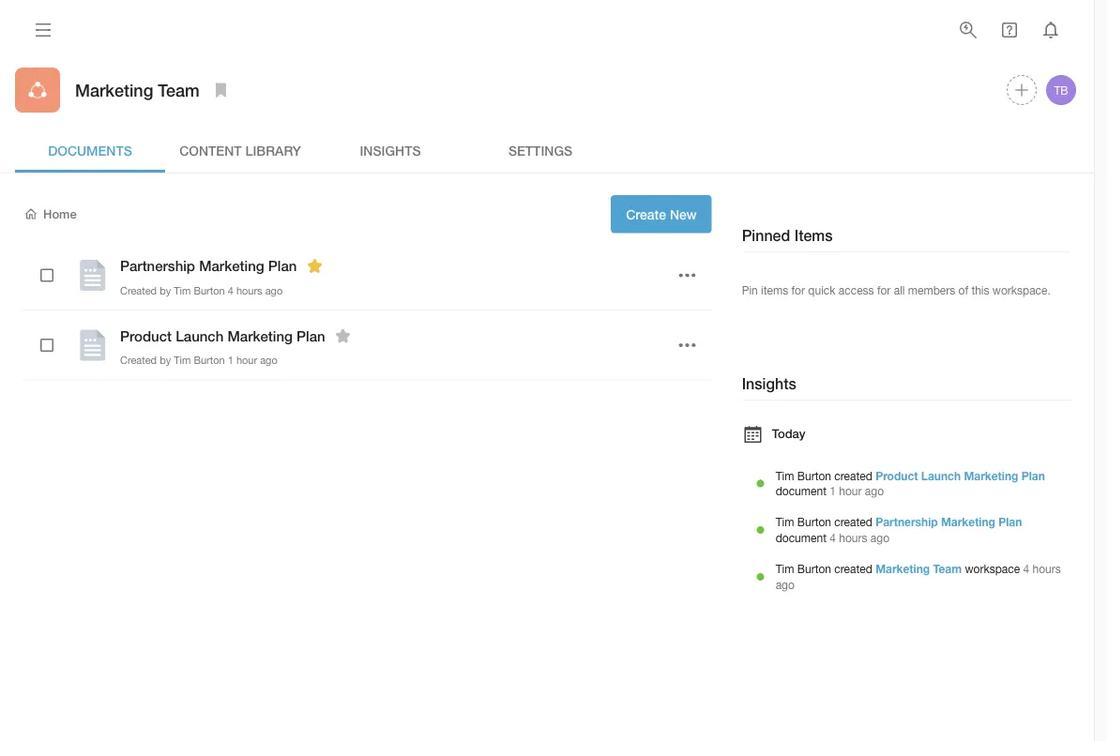 Task type: vqa. For each thing, say whether or not it's contained in the screenshot.


Task type: locate. For each thing, give the bounding box(es) containing it.
1 horizontal spatial hours
[[840, 532, 868, 545]]

1 horizontal spatial team
[[934, 562, 962, 575]]

tim inside tim burton created partnership marketing plan document 4 hours ago
[[776, 516, 795, 529]]

marketing up the documents
[[75, 80, 153, 100]]

marketing down product launch marketing plan link
[[942, 516, 996, 529]]

2 horizontal spatial hours
[[1033, 562, 1061, 575]]

by down 'partnership marketing plan'
[[160, 284, 171, 297]]

hours
[[236, 284, 262, 297], [840, 532, 868, 545], [1033, 562, 1061, 575]]

marketing up the created by tim burton 4 hours ago
[[199, 258, 264, 275]]

hours inside tim burton created partnership marketing plan document 4 hours ago
[[840, 532, 868, 545]]

team
[[158, 80, 200, 100], [934, 562, 962, 575]]

0 horizontal spatial insights
[[360, 142, 421, 158]]

1 horizontal spatial 4
[[830, 532, 836, 545]]

created by tim burton 1 hour ago
[[120, 354, 278, 367]]

created up tim burton created marketing team workspace
[[835, 516, 873, 529]]

insights
[[360, 142, 421, 158], [742, 375, 797, 393]]

created inside the 'tim burton created product launch marketing plan document 1 hour ago'
[[835, 469, 873, 482]]

0 horizontal spatial launch
[[176, 328, 224, 345]]

1 vertical spatial insights
[[742, 375, 797, 393]]

1 horizontal spatial hour
[[840, 485, 862, 498]]

created inside tim burton created partnership marketing plan document 4 hours ago
[[835, 516, 873, 529]]

1 inside the 'tim burton created product launch marketing plan document 1 hour ago'
[[830, 485, 836, 498]]

launch up created by tim burton 1 hour ago
[[176, 328, 224, 345]]

home link
[[23, 206, 77, 223]]

marketing
[[75, 80, 153, 100], [199, 258, 264, 275], [228, 328, 293, 345], [964, 469, 1019, 482], [942, 516, 996, 529], [876, 562, 930, 575]]

created up tim burton created partnership marketing plan document 4 hours ago
[[835, 469, 873, 482]]

1 vertical spatial launch
[[922, 469, 961, 482]]

for left all
[[878, 284, 891, 297]]

tab list
[[15, 128, 1080, 173]]

1 down product launch marketing plan
[[228, 354, 234, 367]]

burton for tim burton created partnership marketing plan document 4 hours ago
[[798, 516, 832, 529]]

hour
[[236, 354, 257, 367], [840, 485, 862, 498]]

marketing inside the 'tim burton created product launch marketing plan document 1 hour ago'
[[964, 469, 1019, 482]]

1 horizontal spatial product
[[876, 469, 919, 482]]

product launch marketing plan link
[[876, 469, 1046, 482]]

hour down product launch marketing plan
[[236, 354, 257, 367]]

ago
[[265, 284, 283, 297], [260, 354, 278, 367], [865, 485, 884, 498], [871, 532, 890, 545], [776, 578, 795, 591]]

1 document from the top
[[776, 485, 827, 498]]

2 created from the top
[[120, 354, 157, 367]]

content
[[179, 142, 242, 158]]

1 vertical spatial document
[[776, 532, 827, 545]]

workspace.
[[993, 284, 1051, 297]]

team left workspace
[[934, 562, 962, 575]]

partnership
[[120, 258, 195, 275], [876, 516, 938, 529]]

insights inside tab list
[[360, 142, 421, 158]]

0 vertical spatial created
[[835, 469, 873, 482]]

1 horizontal spatial partnership
[[876, 516, 938, 529]]

plan
[[268, 258, 297, 275], [297, 328, 325, 345], [1022, 469, 1046, 482], [999, 516, 1023, 529]]

hours down 'partnership marketing plan'
[[236, 284, 262, 297]]

1 vertical spatial team
[[934, 562, 962, 575]]

document
[[776, 485, 827, 498], [776, 532, 827, 545]]

created for ago
[[835, 516, 873, 529]]

burton for tim burton created product launch marketing plan document 1 hour ago
[[798, 469, 832, 482]]

pin items for quick access for all members of this workspace.
[[742, 284, 1051, 297]]

2 vertical spatial created
[[835, 562, 873, 575]]

1 by from the top
[[160, 284, 171, 297]]

by down product launch marketing plan
[[160, 354, 171, 367]]

burton inside the 'tim burton created product launch marketing plan document 1 hour ago'
[[798, 469, 832, 482]]

hour inside the 'tim burton created product launch marketing plan document 1 hour ago'
[[840, 485, 862, 498]]

0 vertical spatial partnership
[[120, 258, 195, 275]]

created down 'partnership marketing plan'
[[120, 284, 157, 297]]

marketing down tim burton created partnership marketing plan document 4 hours ago
[[876, 562, 930, 575]]

content library link
[[165, 128, 315, 173]]

2 vertical spatial 4
[[1024, 562, 1030, 575]]

partnership up the created by tim burton 4 hours ago
[[120, 258, 195, 275]]

0 vertical spatial hours
[[236, 284, 262, 297]]

quick
[[809, 284, 836, 297]]

pinned items
[[742, 227, 833, 245]]

hours right workspace
[[1033, 562, 1061, 575]]

ago inside tim burton created partnership marketing plan document 4 hours ago
[[871, 532, 890, 545]]

4
[[228, 284, 234, 297], [830, 532, 836, 545], [1024, 562, 1030, 575]]

0 vertical spatial 4
[[228, 284, 234, 297]]

1 vertical spatial partnership
[[876, 516, 938, 529]]

1 vertical spatial 1
[[830, 485, 836, 498]]

launch up the partnership marketing plan link
[[922, 469, 961, 482]]

1 vertical spatial hours
[[840, 532, 868, 545]]

created down tim burton created partnership marketing plan document 4 hours ago
[[835, 562, 873, 575]]

home
[[43, 207, 77, 221]]

1 vertical spatial created
[[835, 516, 873, 529]]

hours up tim burton created marketing team workspace
[[840, 532, 868, 545]]

created for partnership marketing plan
[[120, 284, 157, 297]]

1 vertical spatial hour
[[840, 485, 862, 498]]

team left bookmark icon
[[158, 80, 200, 100]]

partnership down the 'tim burton created product launch marketing plan document 1 hour ago'
[[876, 516, 938, 529]]

create new button
[[611, 195, 712, 233]]

0 horizontal spatial for
[[792, 284, 805, 297]]

1 up tim burton created partnership marketing plan document 4 hours ago
[[830, 485, 836, 498]]

0 horizontal spatial 1
[[228, 354, 234, 367]]

4 up tim burton created marketing team workspace
[[830, 532, 836, 545]]

tim
[[174, 284, 191, 297], [174, 354, 191, 367], [776, 469, 795, 482], [776, 516, 795, 529], [776, 562, 795, 575]]

product inside the 'tim burton created product launch marketing plan document 1 hour ago'
[[876, 469, 919, 482]]

workspace
[[965, 562, 1021, 575]]

of
[[959, 284, 969, 297]]

0 vertical spatial created
[[120, 284, 157, 297]]

0 vertical spatial document
[[776, 485, 827, 498]]

burton inside tim burton created partnership marketing plan document 4 hours ago
[[798, 516, 832, 529]]

product up tim burton created partnership marketing plan document 4 hours ago
[[876, 469, 919, 482]]

product
[[120, 328, 172, 345], [876, 469, 919, 482]]

create
[[626, 207, 667, 222]]

0 horizontal spatial product
[[120, 328, 172, 345]]

1 vertical spatial by
[[160, 354, 171, 367]]

0 horizontal spatial hour
[[236, 354, 257, 367]]

launch
[[176, 328, 224, 345], [922, 469, 961, 482]]

bookmark image
[[210, 79, 233, 101]]

1 vertical spatial 4
[[830, 532, 836, 545]]

for left quick
[[792, 284, 805, 297]]

ago inside the 'tim burton created product launch marketing plan document 1 hour ago'
[[865, 485, 884, 498]]

tim for tim burton created product launch marketing plan document 1 hour ago
[[776, 469, 795, 482]]

tb button
[[1044, 72, 1080, 108]]

created
[[835, 469, 873, 482], [835, 516, 873, 529], [835, 562, 873, 575]]

0 vertical spatial product
[[120, 328, 172, 345]]

1 vertical spatial product
[[876, 469, 919, 482]]

product up created by tim burton 1 hour ago
[[120, 328, 172, 345]]

4 down 'partnership marketing plan'
[[228, 284, 234, 297]]

1 created from the top
[[120, 284, 157, 297]]

created down product launch marketing plan
[[120, 354, 157, 367]]

for
[[792, 284, 805, 297], [878, 284, 891, 297]]

2 vertical spatial hours
[[1033, 562, 1061, 575]]

1
[[228, 354, 234, 367], [830, 485, 836, 498]]

by
[[160, 284, 171, 297], [160, 354, 171, 367]]

2 document from the top
[[776, 532, 827, 545]]

marketing team
[[75, 80, 200, 100]]

tim inside the 'tim burton created product launch marketing plan document 1 hour ago'
[[776, 469, 795, 482]]

4 right workspace
[[1024, 562, 1030, 575]]

2 horizontal spatial 4
[[1024, 562, 1030, 575]]

created
[[120, 284, 157, 297], [120, 354, 157, 367]]

1 for from the left
[[792, 284, 805, 297]]

0 horizontal spatial team
[[158, 80, 200, 100]]

0 vertical spatial insights
[[360, 142, 421, 158]]

1 horizontal spatial launch
[[922, 469, 961, 482]]

burton
[[194, 284, 225, 297], [194, 354, 225, 367], [798, 469, 832, 482], [798, 516, 832, 529], [798, 562, 832, 575]]

burton for tim burton created marketing team workspace
[[798, 562, 832, 575]]

marketing up the partnership marketing plan link
[[964, 469, 1019, 482]]

1 vertical spatial created
[[120, 354, 157, 367]]

0 vertical spatial by
[[160, 284, 171, 297]]

0 vertical spatial team
[[158, 80, 200, 100]]

2 created from the top
[[835, 516, 873, 529]]

hour up tim burton created partnership marketing plan document 4 hours ago
[[840, 485, 862, 498]]

2 by from the top
[[160, 354, 171, 367]]

1 horizontal spatial for
[[878, 284, 891, 297]]

by for product
[[160, 354, 171, 367]]

1 created from the top
[[835, 469, 873, 482]]

create new
[[626, 207, 697, 222]]

insights link
[[315, 128, 466, 173]]

1 horizontal spatial 1
[[830, 485, 836, 498]]

1 horizontal spatial insights
[[742, 375, 797, 393]]

partnership marketing plan link
[[876, 516, 1023, 529]]

0 horizontal spatial partnership
[[120, 258, 195, 275]]

pin
[[742, 284, 758, 297]]

marketing inside tim burton created partnership marketing plan document 4 hours ago
[[942, 516, 996, 529]]



Task type: describe. For each thing, give the bounding box(es) containing it.
0 vertical spatial launch
[[176, 328, 224, 345]]

tim for tim burton created partnership marketing plan document 4 hours ago
[[776, 516, 795, 529]]

tim burton created marketing team workspace
[[776, 562, 1021, 575]]

4 inside 4 hours ago
[[1024, 562, 1030, 575]]

settings
[[509, 142, 573, 158]]

access
[[839, 284, 875, 297]]

created by tim burton 4 hours ago
[[120, 284, 283, 297]]

ago inside 4 hours ago
[[776, 578, 795, 591]]

created for product launch marketing plan
[[120, 354, 157, 367]]

tb
[[1055, 84, 1069, 97]]

remove favorite image
[[304, 255, 326, 277]]

all
[[894, 284, 905, 297]]

items
[[795, 227, 833, 245]]

document inside tim burton created partnership marketing plan document 4 hours ago
[[776, 532, 827, 545]]

0 vertical spatial 1
[[228, 354, 234, 367]]

4 hours ago
[[776, 562, 1061, 591]]

new
[[670, 207, 697, 222]]

members
[[909, 284, 956, 297]]

tab list containing documents
[[15, 128, 1080, 173]]

marketing team link
[[876, 562, 962, 575]]

0 vertical spatial hour
[[236, 354, 257, 367]]

3 created from the top
[[835, 562, 873, 575]]

documents link
[[15, 128, 165, 173]]

tim burton created product launch marketing plan document 1 hour ago
[[776, 469, 1046, 498]]

2 for from the left
[[878, 284, 891, 297]]

launch inside the 'tim burton created product launch marketing plan document 1 hour ago'
[[922, 469, 961, 482]]

settings link
[[466, 128, 616, 173]]

tim for tim burton created marketing team workspace
[[776, 562, 795, 575]]

partnership marketing plan
[[120, 258, 297, 275]]

hours inside 4 hours ago
[[1033, 562, 1061, 575]]

0 horizontal spatial 4
[[228, 284, 234, 297]]

today
[[772, 426, 806, 441]]

created for hour
[[835, 469, 873, 482]]

partnership inside tim burton created partnership marketing plan document 4 hours ago
[[876, 516, 938, 529]]

0 horizontal spatial hours
[[236, 284, 262, 297]]

product launch marketing plan
[[120, 328, 325, 345]]

plan inside tim burton created partnership marketing plan document 4 hours ago
[[999, 516, 1023, 529]]

this
[[972, 284, 990, 297]]

documents
[[48, 142, 132, 158]]

content library
[[179, 142, 301, 158]]

document inside the 'tim burton created product launch marketing plan document 1 hour ago'
[[776, 485, 827, 498]]

marketing up created by tim burton 1 hour ago
[[228, 328, 293, 345]]

tim burton created partnership marketing plan document 4 hours ago
[[776, 516, 1023, 545]]

favorite image
[[332, 325, 355, 347]]

by for partnership
[[160, 284, 171, 297]]

items
[[761, 284, 789, 297]]

library
[[245, 142, 301, 158]]

plan inside the 'tim burton created product launch marketing plan document 1 hour ago'
[[1022, 469, 1046, 482]]

pinned
[[742, 227, 791, 245]]

4 inside tim burton created partnership marketing plan document 4 hours ago
[[830, 532, 836, 545]]



